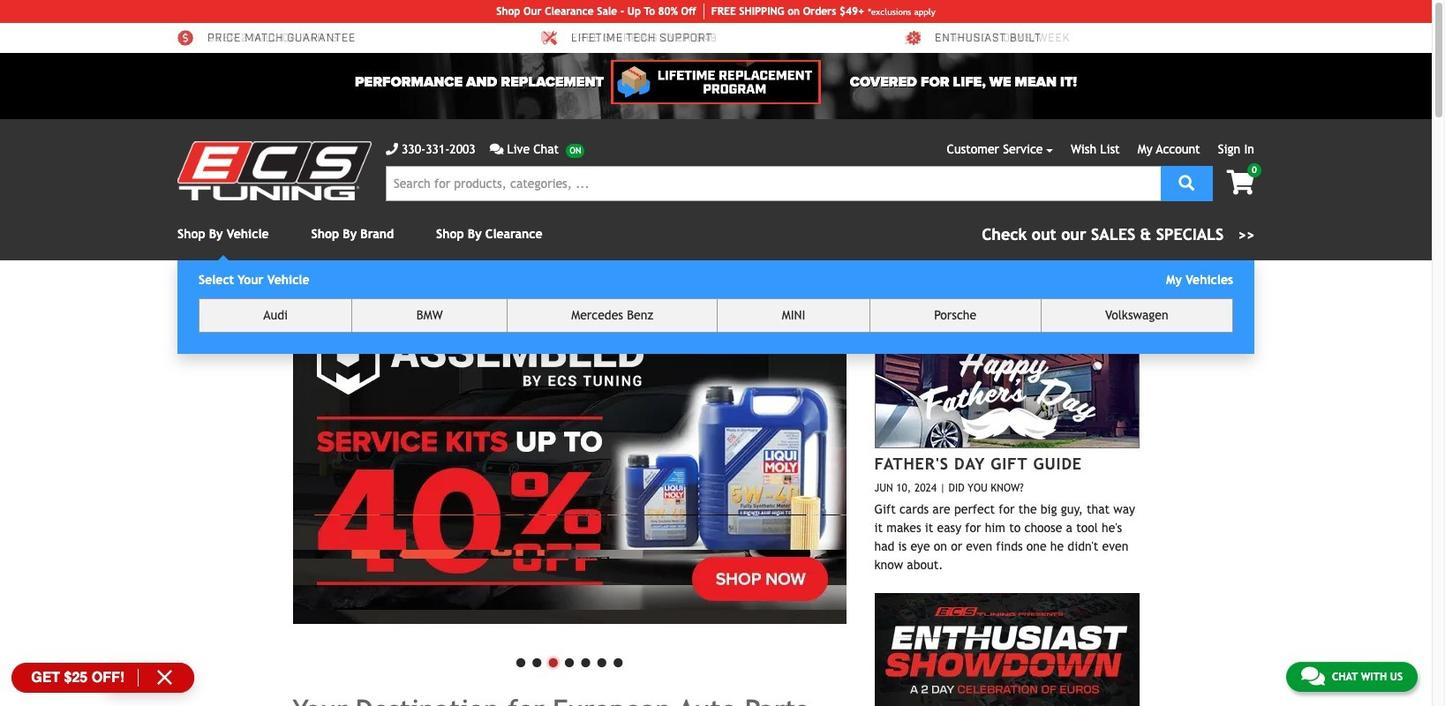 Task type: vqa. For each thing, say whether or not it's contained in the screenshot.
Father'S Day Gift Guide image
yes



Task type: describe. For each thing, give the bounding box(es) containing it.
comments image
[[490, 143, 504, 155]]

lifetime replacement program banner image
[[611, 60, 821, 104]]

Search text field
[[386, 166, 1161, 201]]

search image
[[1179, 174, 1195, 190]]



Task type: locate. For each thing, give the bounding box(es) containing it.
generic - abe image
[[293, 303, 847, 624]]

phone image
[[386, 143, 398, 155]]

father's day gift guide image
[[875, 334, 1140, 448]]

ecs tuning image
[[178, 141, 372, 200]]

we are hosting our biggest show ever: june 29th & 30th image
[[875, 593, 1140, 707]]



